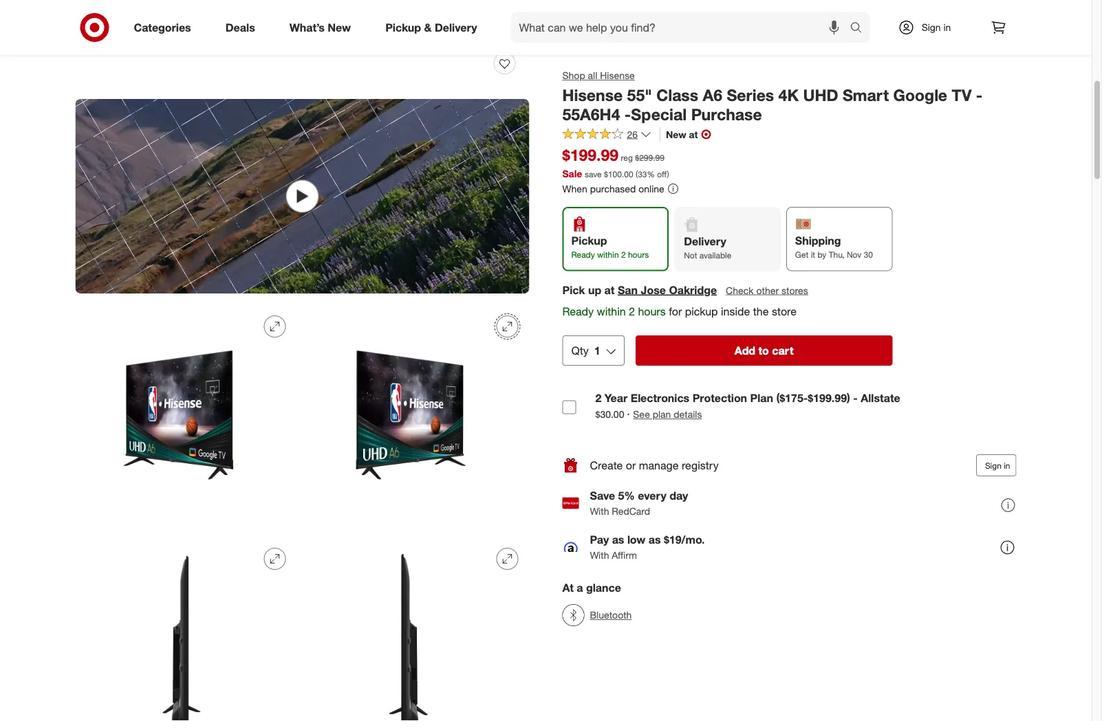 Task type: locate. For each thing, give the bounding box(es) containing it.
0 vertical spatial -
[[976, 85, 983, 105]]

%
[[647, 169, 655, 179]]

categories link
[[122, 12, 208, 43]]

What can we help you find? suggestions appear below search field
[[511, 12, 854, 43]]

1 vertical spatial hours
[[638, 305, 666, 318]]

1 vertical spatial pickup
[[571, 234, 607, 248]]

store
[[772, 305, 797, 318]]

pickup for &
[[385, 21, 421, 34]]

in
[[944, 21, 951, 33], [1004, 461, 1010, 471]]

google
[[894, 85, 948, 105]]

pickup ready within 2 hours
[[571, 234, 649, 260]]

within up up
[[597, 250, 619, 260]]

pickup left &
[[385, 21, 421, 34]]

hisense down all
[[563, 85, 623, 105]]

by
[[818, 250, 827, 260]]

delivery up "available"
[[684, 235, 726, 248]]

1 horizontal spatial in
[[1004, 461, 1010, 471]]

see
[[633, 409, 650, 421]]

$299.99
[[635, 153, 665, 163]]

as up the affirm on the bottom of the page
[[612, 534, 624, 547]]

hisense 55&#34; class a6 series 4k uhd smart google tv - 55a6h4 -special purchase, 6 of 7 image
[[308, 538, 529, 722]]

online
[[639, 183, 665, 195]]

save
[[585, 169, 602, 179]]

2 left year
[[596, 392, 602, 405]]

26
[[627, 128, 638, 140]]

add to cart button
[[636, 336, 893, 366]]

search
[[844, 22, 877, 35]]

as right low
[[649, 534, 661, 547]]

pickup & delivery
[[385, 21, 477, 34]]

0 vertical spatial in
[[944, 21, 951, 33]]

1 horizontal spatial pickup
[[571, 234, 607, 248]]

0 vertical spatial ready
[[571, 250, 595, 260]]

1 vertical spatial 2
[[629, 305, 635, 318]]

1 horizontal spatial as
[[649, 534, 661, 547]]

1 horizontal spatial 2
[[621, 250, 626, 260]]

$19/mo.
[[664, 534, 705, 547]]

30
[[864, 250, 873, 260]]

1 as from the left
[[612, 534, 624, 547]]

2 down san
[[629, 305, 635, 318]]

None checkbox
[[563, 401, 576, 415]]

1 horizontal spatial new
[[666, 128, 686, 140]]

new down special
[[666, 128, 686, 140]]

2 vertical spatial 2
[[596, 392, 602, 405]]

not
[[684, 251, 697, 261]]

add
[[735, 344, 756, 358]]

ready within 2 hours for pickup inside the store
[[563, 305, 797, 318]]

0 horizontal spatial sign
[[922, 21, 941, 33]]

smart
[[843, 85, 889, 105]]

with inside save 5% every day with redcard
[[590, 505, 609, 518]]

0 horizontal spatial as
[[612, 534, 624, 547]]

check other stores button
[[725, 283, 809, 298]]

sign
[[922, 21, 941, 33], [985, 461, 1002, 471]]

$
[[604, 169, 608, 179]]

-
[[976, 85, 983, 105], [625, 105, 631, 124], [853, 392, 858, 405]]

with down pay
[[590, 550, 609, 562]]

qty 1
[[571, 344, 601, 358]]

when purchased online
[[563, 183, 665, 195]]

0 vertical spatial with
[[590, 505, 609, 518]]

pickup
[[385, 21, 421, 34], [571, 234, 607, 248]]

0 horizontal spatial -
[[625, 105, 631, 124]]

delivery not available
[[684, 235, 732, 261]]

0 vertical spatial at
[[689, 128, 698, 140]]

sign in
[[922, 21, 951, 33], [985, 461, 1010, 471]]

1 vertical spatial in
[[1004, 461, 1010, 471]]

delivery right &
[[435, 21, 477, 34]]

new right what's
[[328, 21, 351, 34]]

shipping
[[795, 234, 841, 248]]

5%
[[618, 490, 635, 503]]

pick up at san jose oakridge
[[563, 283, 717, 297]]

2 with from the top
[[590, 550, 609, 562]]

1 vertical spatial new
[[666, 128, 686, 140]]

off
[[657, 169, 667, 179]]

$199.99)
[[808, 392, 850, 405]]

1 horizontal spatial sign in
[[985, 461, 1010, 471]]

($175-
[[776, 392, 808, 405]]

1 vertical spatial sign
[[985, 461, 1002, 471]]

- left allstate
[[853, 392, 858, 405]]

·
[[627, 408, 630, 421]]

hisense
[[600, 69, 635, 82], [563, 85, 623, 105]]

shop all hisense hisense 55" class a6 series 4k uhd smart google tv - 55a6h4 -special purchase
[[563, 69, 983, 124]]

hisense 55&#34; class a6 series 4k uhd smart google tv - 55a6h4 -special purchase, 3 of 7 image
[[75, 305, 297, 527]]

hours down the jose
[[638, 305, 666, 318]]

hisense 55&#34; class a6 series 4k uhd smart google tv - 55a6h4 -special purchase, 1 of 7 image
[[75, 0, 529, 88]]

0 vertical spatial hours
[[628, 250, 649, 260]]

day
[[670, 490, 688, 503]]

1 horizontal spatial -
[[853, 392, 858, 405]]

what's new
[[290, 21, 351, 34]]

redcard
[[612, 505, 650, 518]]

pick
[[563, 283, 585, 297]]

2 inside 2 year electronics protection plan ($175-$199.99) - allstate $30.00 · see plan details
[[596, 392, 602, 405]]

stores
[[782, 284, 808, 296]]

1 vertical spatial with
[[590, 550, 609, 562]]

0 horizontal spatial sign in
[[922, 21, 951, 33]]

categories
[[134, 21, 191, 34]]

or
[[626, 459, 636, 472]]

create
[[590, 459, 623, 472]]

- up "26"
[[625, 105, 631, 124]]

2 vertical spatial -
[[853, 392, 858, 405]]

1 vertical spatial delivery
[[684, 235, 726, 248]]

at down purchase
[[689, 128, 698, 140]]

hours
[[628, 250, 649, 260], [638, 305, 666, 318]]

delivery
[[435, 21, 477, 34], [684, 235, 726, 248]]

1 vertical spatial -
[[625, 105, 631, 124]]

pickup up up
[[571, 234, 607, 248]]

26 link
[[563, 128, 652, 143]]

- inside 2 year electronics protection plan ($175-$199.99) - allstate $30.00 · see plan details
[[853, 392, 858, 405]]

as
[[612, 534, 624, 547], [649, 534, 661, 547]]

1 vertical spatial sign in
[[985, 461, 1010, 471]]

0 horizontal spatial pickup
[[385, 21, 421, 34]]

shop
[[563, 69, 585, 82]]

0 vertical spatial sign in
[[922, 21, 951, 33]]

new
[[328, 21, 351, 34], [666, 128, 686, 140]]

sign in inside 'link'
[[922, 21, 951, 33]]

1 horizontal spatial delivery
[[684, 235, 726, 248]]

purchase
[[691, 105, 762, 124]]

special
[[631, 105, 687, 124]]

sign in inside button
[[985, 461, 1010, 471]]

ready down 'pick'
[[563, 305, 594, 318]]

in inside button
[[1004, 461, 1010, 471]]

sale
[[563, 167, 582, 179]]

0 horizontal spatial 2
[[596, 392, 602, 405]]

- right tv
[[976, 85, 983, 105]]

0 vertical spatial 2
[[621, 250, 626, 260]]

1 vertical spatial hisense
[[563, 85, 623, 105]]

pickup inside "pickup & delivery" link
[[385, 21, 421, 34]]

0 horizontal spatial new
[[328, 21, 351, 34]]

0 horizontal spatial at
[[605, 283, 615, 297]]

at
[[689, 128, 698, 140], [605, 283, 615, 297]]

0 vertical spatial sign
[[922, 21, 941, 33]]

0 horizontal spatial delivery
[[435, 21, 477, 34]]

with down save
[[590, 505, 609, 518]]

protection
[[693, 392, 747, 405]]

what's new link
[[278, 12, 368, 43]]

with
[[590, 505, 609, 518], [590, 550, 609, 562]]

1 horizontal spatial sign
[[985, 461, 1002, 471]]

2 horizontal spatial 2
[[629, 305, 635, 318]]

hisense 55&#34; class a6 series 4k uhd smart google tv - 55a6h4 -special purchase, 5 of 7 image
[[75, 538, 297, 722]]

1 with from the top
[[590, 505, 609, 518]]

0 vertical spatial pickup
[[385, 21, 421, 34]]

within down san
[[597, 305, 626, 318]]

0 horizontal spatial in
[[944, 21, 951, 33]]

1
[[594, 344, 601, 358]]

electronics
[[631, 392, 690, 405]]

pickup inside pickup ready within 2 hours
[[571, 234, 607, 248]]

up
[[588, 283, 602, 297]]

ready inside pickup ready within 2 hours
[[571, 250, 595, 260]]

4k
[[779, 85, 799, 105]]

hisense right all
[[600, 69, 635, 82]]

$30.00
[[596, 409, 624, 421]]

0 vertical spatial within
[[597, 250, 619, 260]]

ready up 'pick'
[[571, 250, 595, 260]]

2 up san
[[621, 250, 626, 260]]

hours up pick up at san jose oakridge
[[628, 250, 649, 260]]

san jose oakridge button
[[618, 282, 717, 298]]

at right up
[[605, 283, 615, 297]]

1 vertical spatial ready
[[563, 305, 594, 318]]



Task type: vqa. For each thing, say whether or not it's contained in the screenshot.
Delivery
yes



Task type: describe. For each thing, give the bounding box(es) containing it.
reg
[[621, 153, 633, 163]]

sign inside button
[[985, 461, 1002, 471]]

in inside 'link'
[[944, 21, 951, 33]]

deals
[[226, 21, 255, 34]]

series
[[727, 85, 774, 105]]

sign in button
[[976, 455, 1017, 477]]

year
[[605, 392, 628, 405]]

every
[[638, 490, 667, 503]]

1 horizontal spatial at
[[689, 128, 698, 140]]

33
[[638, 169, 647, 179]]

1 vertical spatial at
[[605, 283, 615, 297]]

thu,
[[829, 250, 845, 260]]

pay as low as $19/mo. with affirm
[[590, 534, 705, 562]]

registry
[[682, 459, 719, 472]]

the
[[753, 305, 769, 318]]

within inside pickup ready within 2 hours
[[597, 250, 619, 260]]

manage
[[639, 459, 679, 472]]

a
[[577, 581, 583, 595]]

hours inside pickup ready within 2 hours
[[628, 250, 649, 260]]

0 vertical spatial new
[[328, 21, 351, 34]]

&
[[424, 21, 432, 34]]

search button
[[844, 12, 877, 45]]

get
[[795, 250, 809, 260]]

inside
[[721, 305, 750, 318]]

check
[[726, 284, 754, 296]]

check other stores
[[726, 284, 808, 296]]

all
[[588, 69, 597, 82]]

low
[[627, 534, 646, 547]]

allstate
[[861, 392, 901, 405]]

$199.99 reg $299.99 sale save $ 100.00 ( 33 % off )
[[563, 146, 669, 179]]

100.00
[[608, 169, 633, 179]]

other
[[757, 284, 779, 296]]

tv
[[952, 85, 972, 105]]

at a glance
[[563, 581, 621, 595]]

)
[[667, 169, 669, 179]]

2 as from the left
[[649, 534, 661, 547]]

for
[[669, 305, 682, 318]]

0 vertical spatial hisense
[[600, 69, 635, 82]]

it
[[811, 250, 815, 260]]

class
[[657, 85, 698, 105]]

to
[[759, 344, 769, 358]]

sign inside 'link'
[[922, 21, 941, 33]]

san
[[618, 283, 638, 297]]

a6
[[703, 85, 723, 105]]

save 5% every day with redcard
[[590, 490, 688, 518]]

save
[[590, 490, 615, 503]]

55a6h4
[[563, 105, 620, 124]]

bluetooth button
[[563, 601, 632, 631]]

plan
[[653, 409, 671, 421]]

2 inside pickup ready within 2 hours
[[621, 250, 626, 260]]

0 vertical spatial delivery
[[435, 21, 477, 34]]

create or manage registry
[[590, 459, 719, 472]]

cart
[[772, 344, 794, 358]]

$199.99
[[563, 146, 619, 165]]

oakridge
[[669, 283, 717, 297]]

sign in link
[[887, 12, 973, 43]]

pay
[[590, 534, 609, 547]]

purchased
[[590, 183, 636, 195]]

2 year electronics protection plan ($175-$199.99) - allstate $30.00 · see plan details
[[596, 392, 901, 421]]

pickup & delivery link
[[374, 12, 494, 43]]

glance
[[586, 581, 621, 595]]

(
[[636, 169, 638, 179]]

see plan details button
[[633, 408, 702, 422]]

details
[[674, 409, 702, 421]]

qty
[[571, 344, 589, 358]]

delivery inside "delivery not available"
[[684, 235, 726, 248]]

1 vertical spatial within
[[597, 305, 626, 318]]

2 horizontal spatial -
[[976, 85, 983, 105]]

nov
[[847, 250, 862, 260]]

pickup
[[685, 305, 718, 318]]

with inside pay as low as $19/mo. with affirm
[[590, 550, 609, 562]]

55"
[[627, 85, 652, 105]]

hisense 55&#34; class a6 series 4k uhd smart google tv - 55a6h4 -special purchase, 2 of 7, play video image
[[75, 99, 529, 294]]

jose
[[641, 283, 666, 297]]

affirm
[[612, 550, 637, 562]]

bluetooth
[[590, 610, 632, 622]]

add to cart
[[735, 344, 794, 358]]

plan
[[750, 392, 773, 405]]

pickup for ready
[[571, 234, 607, 248]]

hisense 55&#34; class a6 series 4k uhd smart google tv - 55a6h4 -special purchase, 4 of 7 image
[[308, 305, 529, 527]]

what's
[[290, 21, 325, 34]]

uhd
[[803, 85, 838, 105]]

available
[[700, 251, 732, 261]]



